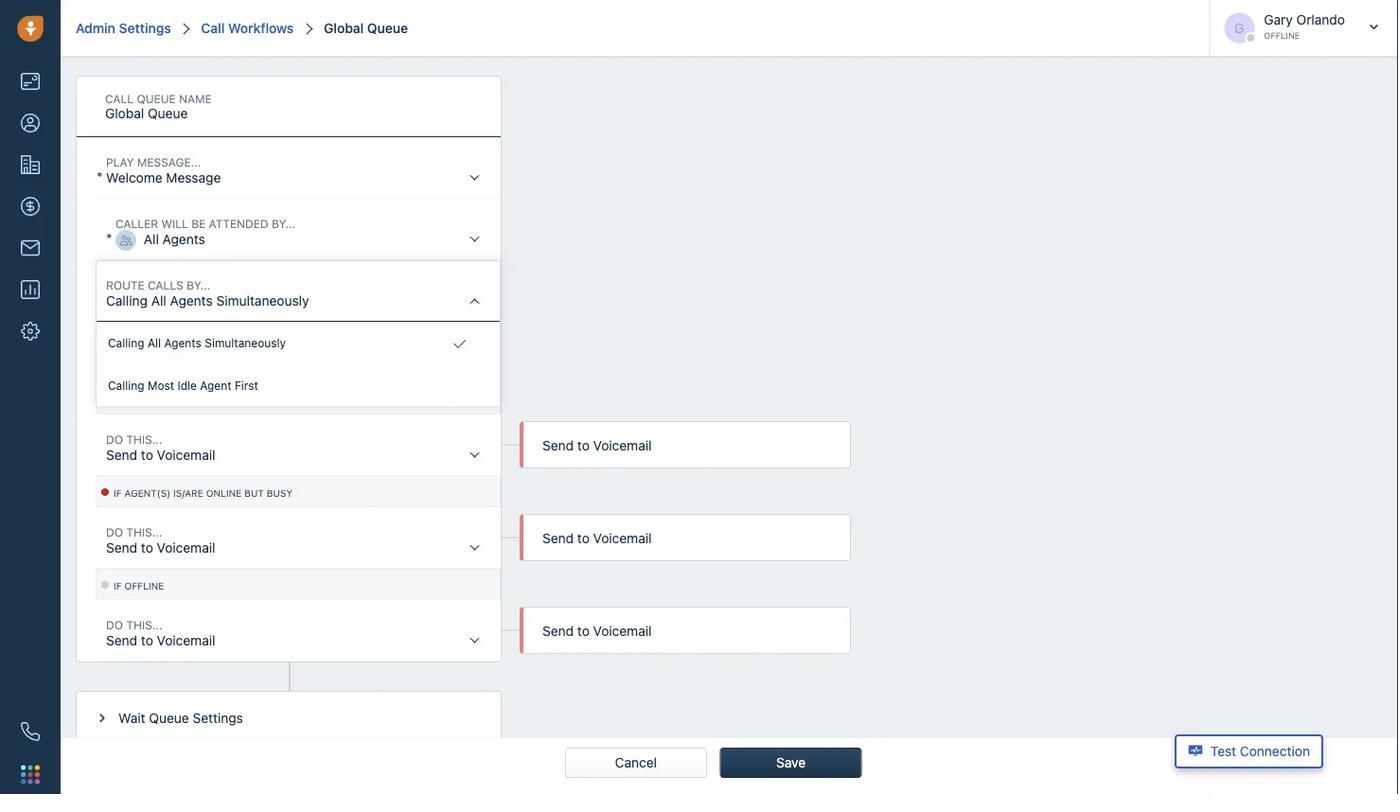 Task type: locate. For each thing, give the bounding box(es) containing it.
online down the agent
[[206, 395, 242, 406]]

is/are down idle
[[173, 395, 203, 406]]

most
[[148, 379, 174, 392]]

message
[[166, 170, 221, 185]]

admin
[[76, 20, 115, 36]]

if for if agent(s)  is/are online but busy
[[114, 488, 122, 499]]

0 vertical spatial agents
[[163, 231, 205, 247]]

answering
[[290, 395, 348, 406]]

admin settings
[[76, 20, 171, 36]]

all up most
[[148, 337, 161, 350]]

phone element
[[11, 713, 49, 751]]

settings
[[119, 20, 171, 36], [193, 710, 243, 726]]

call workflows link
[[198, 20, 294, 36]]

list box
[[97, 322, 500, 407]]

agents inside option
[[164, 337, 202, 350]]

online for busy
[[206, 488, 242, 499]]

0 vertical spatial *
[[97, 169, 103, 185]]

not
[[267, 395, 287, 406]]

0 vertical spatial all
[[144, 231, 159, 247]]

agents right group 'image'
[[163, 231, 205, 247]]

to
[[578, 438, 590, 454], [141, 447, 153, 463], [578, 531, 590, 547], [141, 540, 153, 556], [578, 624, 590, 639], [141, 633, 153, 648]]

calling all agents simultaneously up idle
[[108, 337, 286, 350]]

calling left most
[[108, 379, 144, 392]]

1 vertical spatial all
[[151, 293, 167, 308]]

is/are for if agent(s) is/are online but not answering
[[173, 395, 203, 406]]

1 horizontal spatial *
[[106, 231, 112, 246]]

all
[[144, 231, 159, 247], [151, 293, 167, 308], [148, 337, 161, 350]]

*
[[97, 169, 103, 185], [106, 231, 112, 246]]

agent(s) down most
[[125, 395, 171, 406]]

1 but from the top
[[245, 395, 264, 406]]

1 vertical spatial online
[[206, 488, 242, 499]]

calling up calling most idle agent first
[[108, 337, 144, 350]]

tick image
[[454, 333, 466, 356]]

0 vertical spatial calling
[[106, 293, 148, 308]]

0 vertical spatial but
[[245, 395, 264, 406]]

agents up calling most idle agent first
[[164, 337, 202, 350]]

1 if from the top
[[114, 395, 122, 406]]

0 vertical spatial queue
[[367, 20, 408, 36]]

if
[[114, 395, 122, 406], [114, 488, 122, 499], [114, 581, 122, 592]]

queue
[[367, 20, 408, 36], [149, 710, 189, 726]]

1 vertical spatial but
[[245, 488, 264, 499]]

calling all agents simultaneously
[[106, 293, 309, 308], [108, 337, 286, 350]]

global
[[324, 20, 364, 36]]

0 horizontal spatial queue
[[149, 710, 189, 726]]

simultaneously
[[216, 293, 309, 308], [205, 337, 286, 350]]

settings right admin on the left top
[[119, 20, 171, 36]]

agents down all agents
[[170, 293, 213, 308]]

list box containing calling
[[97, 322, 500, 407]]

connection
[[1241, 744, 1311, 760]]

1 vertical spatial if
[[114, 488, 122, 499]]

all agents
[[144, 231, 205, 247]]

queue right wait
[[149, 710, 189, 726]]

agent(s) up offline
[[125, 488, 171, 499]]

online left busy
[[206, 488, 242, 499]]

0 vertical spatial settings
[[119, 20, 171, 36]]

admin settings link
[[76, 20, 171, 36]]

1 is/are from the top
[[173, 395, 203, 406]]

send to voicemail button
[[97, 416, 500, 476], [97, 509, 500, 569], [97, 601, 500, 662]]

2 online from the top
[[206, 488, 242, 499]]

agent(s)
[[125, 395, 171, 406], [125, 488, 171, 499]]

welcome message
[[106, 170, 221, 185]]

simultaneously down all agents button at the top left of the page
[[216, 293, 309, 308]]

1 vertical spatial agent(s)
[[125, 488, 171, 499]]

all inside button
[[144, 231, 159, 247]]

2 agent(s) from the top
[[125, 488, 171, 499]]

is/are left busy
[[173, 488, 203, 499]]

option
[[100, 326, 496, 364]]

but down first
[[245, 395, 264, 406]]

calling down group 'image'
[[106, 293, 148, 308]]

None field
[[96, 90, 424, 135], [96, 337, 501, 383], [96, 90, 424, 135], [96, 337, 501, 383]]

* left welcome
[[97, 169, 103, 185]]

1 online from the top
[[206, 395, 242, 406]]

send to voicemail
[[543, 438, 652, 454], [106, 447, 215, 463], [543, 531, 652, 547], [106, 540, 215, 556], [543, 624, 652, 639], [106, 633, 215, 648]]

2 vertical spatial send to voicemail button
[[97, 601, 500, 662]]

1 vertical spatial queue
[[149, 710, 189, 726]]

agents inside button
[[163, 231, 205, 247]]

1 vertical spatial agents
[[170, 293, 213, 308]]

voicemail
[[593, 438, 652, 454], [157, 447, 215, 463], [593, 531, 652, 547], [157, 540, 215, 556], [593, 624, 652, 639], [157, 633, 215, 648]]

2 but from the top
[[245, 488, 264, 499]]

0 vertical spatial send to voicemail button
[[97, 416, 500, 476]]

send
[[543, 438, 574, 454], [106, 447, 137, 463], [543, 531, 574, 547], [106, 540, 137, 556], [543, 624, 574, 639], [106, 633, 137, 648]]

2 vertical spatial agents
[[164, 337, 202, 350]]

test
[[1211, 744, 1237, 760]]

1 horizontal spatial settings
[[193, 710, 243, 726]]

2 vertical spatial if
[[114, 581, 122, 592]]

queue for wait
[[149, 710, 189, 726]]

0 vertical spatial if
[[114, 395, 122, 406]]

is/are
[[173, 395, 203, 406], [173, 488, 203, 499]]

settings right wait
[[193, 710, 243, 726]]

1 vertical spatial *
[[106, 231, 112, 246]]

simultaneously up first
[[205, 337, 286, 350]]

* left group 'image'
[[106, 231, 112, 246]]

queue right global
[[367, 20, 408, 36]]

0 vertical spatial is/are
[[173, 395, 203, 406]]

0 vertical spatial agent(s)
[[125, 395, 171, 406]]

calling all agents simultaneously down all agents
[[106, 293, 309, 308]]

2 is/are from the top
[[173, 488, 203, 499]]

1 vertical spatial settings
[[193, 710, 243, 726]]

all right group 'image'
[[144, 231, 159, 247]]

all down all agents
[[151, 293, 167, 308]]

1 vertical spatial send to voicemail button
[[97, 509, 500, 569]]

first
[[235, 379, 258, 392]]

save
[[777, 755, 806, 771]]

0 horizontal spatial *
[[97, 169, 103, 185]]

but left busy
[[245, 488, 264, 499]]

0 horizontal spatial settings
[[119, 20, 171, 36]]

agent(s) for if agent(s) is/are online but not answering
[[125, 395, 171, 406]]

cancel
[[615, 755, 657, 771]]

calling most idle agent first
[[108, 379, 258, 392]]

queue for global
[[367, 20, 408, 36]]

1 vertical spatial is/are
[[173, 488, 203, 499]]

2 if from the top
[[114, 488, 122, 499]]

if agent(s)  is/are online but busy
[[114, 488, 293, 499]]

calling
[[106, 293, 148, 308], [108, 337, 144, 350], [108, 379, 144, 392]]

1 agent(s) from the top
[[125, 395, 171, 406]]

agent
[[200, 379, 232, 392]]

all agents button
[[106, 200, 500, 260]]

online
[[206, 395, 242, 406], [206, 488, 242, 499]]

1 horizontal spatial queue
[[367, 20, 408, 36]]

if for if agent(s) is/are online but not answering
[[114, 395, 122, 406]]

agents
[[163, 231, 205, 247], [170, 293, 213, 308], [164, 337, 202, 350]]

0 vertical spatial online
[[206, 395, 242, 406]]

but
[[245, 395, 264, 406], [245, 488, 264, 499]]



Task type: describe. For each thing, give the bounding box(es) containing it.
* for all agents button at the top left of the page
[[106, 231, 112, 246]]

option containing calling
[[100, 326, 496, 364]]

offline
[[1265, 31, 1301, 41]]

1 vertical spatial calling
[[108, 337, 144, 350]]

wait queue settings
[[118, 710, 243, 726]]

idle
[[178, 379, 197, 392]]

2 vertical spatial all
[[148, 337, 161, 350]]

0 vertical spatial calling all agents simultaneously
[[106, 293, 309, 308]]

workflows
[[228, 20, 294, 36]]

2 send to voicemail button from the top
[[97, 509, 500, 569]]

2 vertical spatial calling
[[108, 379, 144, 392]]

but for busy
[[245, 488, 264, 499]]

1 vertical spatial calling all agents simultaneously
[[108, 337, 286, 350]]

global queue
[[324, 20, 408, 36]]

welcome message button
[[97, 138, 500, 199]]

if agent(s) is/are online but not answering
[[114, 395, 348, 406]]

but for not
[[245, 395, 264, 406]]

cancel link
[[604, 749, 669, 778]]

* for welcome message button
[[97, 169, 103, 185]]

3 if from the top
[[114, 581, 122, 592]]

agent(s) for if agent(s)  is/are online but busy
[[125, 488, 171, 499]]

test connection
[[1211, 744, 1311, 760]]

gary orlando offline
[[1265, 12, 1346, 41]]

call
[[201, 20, 225, 36]]

group image
[[116, 230, 136, 251]]

3 send to voicemail button from the top
[[97, 601, 500, 662]]

freshworks switcher image
[[21, 766, 40, 785]]

offline
[[125, 581, 164, 592]]

call workflows
[[201, 20, 294, 36]]

1 vertical spatial simultaneously
[[205, 337, 286, 350]]

online for not
[[206, 395, 242, 406]]

0 vertical spatial simultaneously
[[216, 293, 309, 308]]

busy
[[267, 488, 293, 499]]

orlando
[[1297, 12, 1346, 27]]

welcome
[[106, 170, 163, 185]]

phone image
[[21, 723, 40, 742]]

g
[[1235, 20, 1245, 36]]

gary
[[1265, 12, 1294, 27]]

1 send to voicemail button from the top
[[97, 416, 500, 476]]

wait
[[118, 710, 145, 726]]

if offline
[[114, 581, 164, 592]]

is/are for if agent(s)  is/are online but busy
[[173, 488, 203, 499]]



Task type: vqa. For each thing, say whether or not it's contained in the screenshot.
"SEND TO VOICEMAIL" option
no



